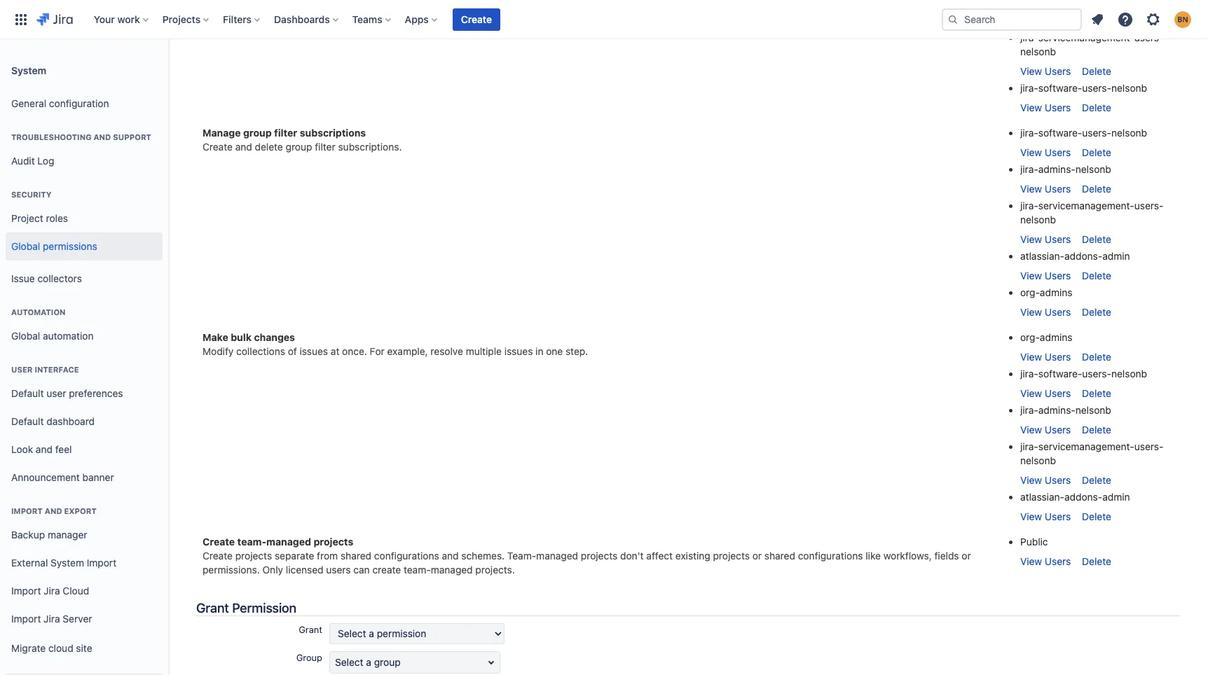 Task type: describe. For each thing, give the bounding box(es) containing it.
6 jira- from the top
[[1021, 368, 1039, 380]]

6 delete from the top
[[1083, 233, 1112, 245]]

can
[[354, 564, 370, 576]]

4 delete from the top
[[1083, 146, 1112, 158]]

Search field
[[942, 8, 1083, 31]]

affect
[[647, 550, 673, 562]]

3 users from the top
[[1045, 146, 1072, 158]]

security group
[[6, 175, 163, 265]]

export
[[64, 507, 97, 516]]

projects button
[[158, 8, 215, 31]]

2 admins- from the top
[[1039, 404, 1076, 416]]

workflows,
[[884, 550, 932, 562]]

1 software- from the top
[[1039, 82, 1083, 94]]

users- for delete link related to second view users 'link' from the top
[[1083, 82, 1112, 94]]

5 users from the top
[[1045, 233, 1072, 245]]

4 view users from the top
[[1021, 183, 1072, 195]]

like
[[866, 550, 881, 562]]

3 jira- from the top
[[1021, 127, 1039, 139]]

announcement banner
[[11, 472, 114, 484]]

create inside manage group filter subscriptions create and delete group filter subscriptions.
[[203, 141, 233, 153]]

global automation
[[11, 330, 94, 342]]

1 or from the left
[[753, 550, 762, 562]]

grant permission
[[196, 601, 297, 616]]

collections
[[236, 345, 285, 357]]

security
[[11, 190, 52, 199]]

don't
[[621, 550, 644, 562]]

import for import and export
[[11, 507, 43, 516]]

9 view from the top
[[1021, 387, 1043, 399]]

issue
[[11, 272, 35, 284]]

announcement banner link
[[6, 464, 163, 492]]

import and export group
[[6, 492, 163, 669]]

users- for fifth view users 'link' delete link
[[1135, 200, 1164, 211]]

10 view users link from the top
[[1021, 424, 1072, 436]]

1 shared from the left
[[341, 550, 372, 562]]

projects up only
[[235, 550, 272, 562]]

make bulk changes modify collections of issues at once. for example, resolve multiple issues in one step.
[[203, 331, 588, 357]]

11 users from the top
[[1045, 474, 1072, 486]]

schemes.
[[462, 550, 505, 562]]

1 issues from the left
[[300, 345, 328, 357]]

site
[[76, 643, 92, 655]]

13 view users link from the top
[[1021, 556, 1072, 568]]

12 view from the top
[[1021, 511, 1043, 523]]

your
[[94, 13, 115, 25]]

1 delete from the top
[[1083, 14, 1112, 26]]

4 users from the top
[[1045, 183, 1072, 195]]

project roles
[[11, 212, 68, 224]]

manage group filter subscriptions create and delete group filter subscriptions.
[[203, 127, 402, 153]]

roles
[[46, 212, 68, 224]]

5 view from the top
[[1021, 233, 1043, 245]]

users
[[326, 564, 351, 576]]

delete link for 7th view users 'link'
[[1083, 306, 1112, 318]]

2 horizontal spatial managed
[[537, 550, 579, 562]]

10 view from the top
[[1021, 424, 1043, 436]]

7 view users from the top
[[1021, 306, 1072, 318]]

separate
[[275, 550, 314, 562]]

audit log link
[[6, 147, 163, 175]]

cloud
[[48, 643, 73, 655]]

1 servicemanagement- from the top
[[1039, 31, 1135, 43]]

multiple
[[466, 345, 502, 357]]

2 users from the top
[[1045, 101, 1072, 113]]

11 view users link from the top
[[1021, 474, 1072, 486]]

delete link for 4th view users 'link' from the bottom
[[1083, 424, 1112, 436]]

notifications image
[[1090, 11, 1106, 28]]

only
[[263, 564, 283, 576]]

4 view users link from the top
[[1021, 183, 1072, 195]]

import for import jira server
[[11, 613, 41, 625]]

3 jira-servicemanagement-users- nelsonb from the top
[[1021, 441, 1164, 467]]

10 view users from the top
[[1021, 424, 1072, 436]]

9 delete from the top
[[1083, 351, 1112, 363]]

general configuration
[[11, 97, 109, 109]]

delete link for second view users 'link' from the top
[[1083, 101, 1112, 113]]

7 view from the top
[[1021, 306, 1043, 318]]

global automation link
[[6, 323, 163, 351]]

collectors
[[37, 272, 82, 284]]

3 view from the top
[[1021, 146, 1043, 158]]

5 view users from the top
[[1021, 233, 1072, 245]]

permissions.
[[203, 564, 260, 576]]

backup manager link
[[6, 522, 163, 550]]

users- for delete link for 11th view users 'link' from the top
[[1135, 441, 1164, 453]]

9 users from the top
[[1045, 387, 1072, 399]]

projects left don't
[[581, 550, 618, 562]]

2 configurations from the left
[[798, 550, 863, 562]]

at
[[331, 345, 340, 357]]

3 jira-software-users-nelsonb from the top
[[1021, 368, 1148, 380]]

2 software- from the top
[[1039, 127, 1083, 139]]

2 org- from the top
[[1021, 331, 1041, 343]]

3 software- from the top
[[1039, 368, 1083, 380]]

2 atlassian- from the top
[[1021, 491, 1065, 503]]

and for feel
[[36, 444, 53, 455]]

2 view from the top
[[1021, 101, 1043, 113]]

troubleshooting and support
[[11, 133, 151, 142]]

11 view users from the top
[[1021, 474, 1072, 486]]

4 jira- from the top
[[1021, 163, 1039, 175]]

fields
[[935, 550, 960, 562]]

one
[[546, 345, 563, 357]]

delete link for 1st view users 'link' from the top
[[1083, 65, 1112, 77]]

automation
[[11, 308, 66, 317]]

bulk
[[231, 331, 252, 343]]

and for export
[[45, 507, 62, 516]]

general
[[11, 97, 46, 109]]

user interface group
[[6, 351, 163, 496]]

delete
[[255, 141, 283, 153]]

delete link for 3rd view users 'link' from the top of the page
[[1083, 146, 1112, 158]]

13 view users from the top
[[1021, 556, 1072, 568]]

1 horizontal spatial managed
[[431, 564, 473, 576]]

look and feel
[[11, 444, 72, 455]]

changes
[[254, 331, 295, 343]]

issue collectors link
[[6, 265, 163, 293]]

users- for delete link associated with 3rd view users 'link' from the top of the page
[[1083, 127, 1112, 139]]

backup manager
[[11, 529, 87, 541]]

12 view users from the top
[[1021, 511, 1072, 523]]

10 users from the top
[[1045, 424, 1072, 436]]

5 delete from the top
[[1083, 183, 1112, 195]]

external system import link
[[6, 550, 163, 578]]

user
[[11, 365, 33, 374]]

dashboards button
[[270, 8, 344, 31]]

resolve
[[431, 345, 463, 357]]

banner
[[82, 472, 114, 484]]

your profile and settings image
[[1175, 11, 1192, 28]]

user
[[46, 387, 66, 399]]

default user preferences link
[[6, 380, 163, 408]]

jira for server
[[44, 613, 60, 625]]

1 view from the top
[[1021, 65, 1043, 77]]

import down backup manager link
[[87, 557, 117, 569]]

3 servicemanagement- from the top
[[1039, 441, 1135, 453]]

2 jira-software-users-nelsonb from the top
[[1021, 127, 1148, 139]]

import jira cloud
[[11, 585, 89, 597]]

3 view users from the top
[[1021, 146, 1072, 158]]

org-admins for 7th view users 'link'
[[1021, 286, 1073, 298]]

org-admins for eighth view users 'link' from the top
[[1021, 331, 1073, 343]]

2 servicemanagement- from the top
[[1039, 200, 1135, 211]]

import jira cloud link
[[6, 578, 163, 606]]

audit log
[[11, 155, 54, 167]]

2 jira- from the top
[[1021, 82, 1039, 94]]

2 delete from the top
[[1083, 65, 1112, 77]]

system inside import and export group
[[51, 557, 84, 569]]

import and export
[[11, 507, 97, 516]]

project
[[11, 212, 43, 224]]

public
[[1021, 536, 1049, 548]]

delete link for 11th view users 'link' from the top
[[1083, 474, 1112, 486]]

12 view users link from the top
[[1021, 511, 1072, 523]]

users- for delete link associated with ninth view users 'link' from the top
[[1083, 368, 1112, 380]]

12 users from the top
[[1045, 511, 1072, 523]]

feel
[[55, 444, 72, 455]]

manage
[[203, 127, 241, 139]]

1 org- from the top
[[1021, 286, 1041, 298]]

8 jira- from the top
[[1021, 441, 1039, 453]]

team-
[[508, 550, 537, 562]]

8 view from the top
[[1021, 351, 1043, 363]]

1 jira-admins-nelsonb from the top
[[1021, 163, 1112, 175]]

projects.
[[476, 564, 515, 576]]

create
[[373, 564, 401, 576]]

default dashboard link
[[6, 408, 163, 436]]

2 admins from the top
[[1040, 331, 1073, 343]]

create inside create button
[[461, 13, 492, 25]]

settings image
[[1146, 11, 1163, 28]]

0 vertical spatial group
[[243, 127, 272, 139]]

apps button
[[401, 8, 443, 31]]

migrate
[[11, 643, 46, 655]]

8 delete from the top
[[1083, 306, 1112, 318]]

admin for delete link for 12th view users 'link' from the top of the page
[[1103, 491, 1131, 503]]

1 users from the top
[[1045, 65, 1072, 77]]

backup
[[11, 529, 45, 541]]

example,
[[387, 345, 428, 357]]

group
[[296, 653, 323, 664]]

0 horizontal spatial system
[[11, 64, 46, 76]]



Task type: locate. For each thing, give the bounding box(es) containing it.
migrate cloud site link
[[6, 634, 163, 665]]

global down project
[[11, 240, 40, 252]]

0 horizontal spatial issues
[[300, 345, 328, 357]]

delete link
[[1083, 14, 1112, 26], [1083, 65, 1112, 77], [1083, 101, 1112, 113], [1083, 146, 1112, 158], [1083, 183, 1112, 195], [1083, 233, 1112, 245], [1083, 270, 1112, 282], [1083, 306, 1112, 318], [1083, 351, 1112, 363], [1083, 387, 1112, 399], [1083, 424, 1112, 436], [1083, 474, 1112, 486], [1083, 511, 1112, 523], [1083, 556, 1112, 568]]

4 delete link from the top
[[1083, 146, 1112, 158]]

projects
[[162, 13, 201, 25]]

make
[[203, 331, 228, 343]]

cloud
[[63, 585, 89, 597]]

0 horizontal spatial team-
[[237, 536, 267, 548]]

6 view from the top
[[1021, 270, 1043, 282]]

org-admins
[[1021, 286, 1073, 298], [1021, 331, 1073, 343]]

5 jira- from the top
[[1021, 200, 1039, 211]]

audit
[[11, 155, 35, 167]]

grant down 'permissions.'
[[196, 601, 229, 616]]

projects up from
[[314, 536, 354, 548]]

0 vertical spatial jira
[[44, 585, 60, 597]]

1 delete link from the top
[[1083, 14, 1112, 26]]

grant for grant permission
[[196, 601, 229, 616]]

teams button
[[348, 8, 397, 31]]

2 jira from the top
[[44, 613, 60, 625]]

7 users from the top
[[1045, 306, 1072, 318]]

delete link for first view users 'link' from the bottom
[[1083, 556, 1112, 568]]

13 delete from the top
[[1083, 511, 1112, 523]]

global inside "link"
[[11, 330, 40, 342]]

default user preferences
[[11, 387, 123, 399]]

10 delete from the top
[[1083, 387, 1112, 399]]

1 atlassian- from the top
[[1021, 250, 1065, 262]]

3 view users link from the top
[[1021, 146, 1072, 158]]

1 atlassian-addons-admin from the top
[[1021, 250, 1131, 262]]

filters button
[[219, 8, 266, 31]]

1 horizontal spatial system
[[51, 557, 84, 569]]

permissions
[[43, 240, 97, 252]]

and inside user interface 'group'
[[36, 444, 53, 455]]

12 delete from the top
[[1083, 474, 1112, 486]]

1 jira from the top
[[44, 585, 60, 597]]

9 view users from the top
[[1021, 387, 1072, 399]]

0 vertical spatial admins
[[1040, 286, 1073, 298]]

grant up group
[[299, 625, 323, 636]]

and inside group
[[45, 507, 62, 516]]

server
[[63, 613, 92, 625]]

jira-
[[1021, 31, 1039, 43], [1021, 82, 1039, 94], [1021, 127, 1039, 139], [1021, 163, 1039, 175], [1021, 200, 1039, 211], [1021, 368, 1039, 380], [1021, 404, 1039, 416], [1021, 441, 1039, 453]]

import up migrate
[[11, 613, 41, 625]]

import
[[11, 507, 43, 516], [87, 557, 117, 569], [11, 585, 41, 597], [11, 613, 41, 625]]

subscriptions
[[300, 127, 366, 139]]

once.
[[342, 345, 367, 357]]

projects right existing
[[713, 550, 750, 562]]

9 delete link from the top
[[1083, 351, 1112, 363]]

and inside group
[[94, 133, 111, 142]]

8 delete link from the top
[[1083, 306, 1112, 318]]

jira left server
[[44, 613, 60, 625]]

your work button
[[90, 8, 154, 31]]

11 view from the top
[[1021, 474, 1043, 486]]

subscriptions.
[[338, 141, 402, 153]]

of
[[288, 345, 297, 357]]

configurations up create
[[374, 550, 439, 562]]

issues left at
[[300, 345, 328, 357]]

1 vertical spatial servicemanagement-
[[1039, 200, 1135, 211]]

9 view users link from the top
[[1021, 387, 1072, 399]]

0 vertical spatial grant
[[196, 601, 229, 616]]

delete link for 12th view users 'link' from the top of the page
[[1083, 511, 1112, 523]]

0 horizontal spatial managed
[[267, 536, 311, 548]]

global inside security group
[[11, 240, 40, 252]]

admins
[[1040, 286, 1073, 298], [1040, 331, 1073, 343]]

1 horizontal spatial team-
[[404, 564, 431, 576]]

look and feel link
[[6, 436, 163, 464]]

7 delete link from the top
[[1083, 270, 1112, 282]]

team- up 'permissions.'
[[237, 536, 267, 548]]

1 vertical spatial jira-software-users-nelsonb
[[1021, 127, 1148, 139]]

and left support on the left of page
[[94, 133, 111, 142]]

automation group
[[6, 293, 163, 355]]

default for default user preferences
[[11, 387, 44, 399]]

announcement
[[11, 472, 80, 484]]

1 vertical spatial default
[[11, 416, 44, 427]]

import inside 'link'
[[11, 613, 41, 625]]

automation
[[43, 330, 94, 342]]

primary element
[[8, 0, 942, 39]]

support
[[113, 133, 151, 142]]

1 jira- from the top
[[1021, 31, 1039, 43]]

1 vertical spatial global
[[11, 330, 40, 342]]

0 vertical spatial filter
[[274, 127, 298, 139]]

1 vertical spatial managed
[[537, 550, 579, 562]]

1 vertical spatial atlassian-addons-admin
[[1021, 491, 1131, 503]]

system up general
[[11, 64, 46, 76]]

1 vertical spatial system
[[51, 557, 84, 569]]

1 vertical spatial jira-servicemanagement-users- nelsonb
[[1021, 200, 1164, 225]]

0 vertical spatial admin
[[1103, 250, 1131, 262]]

issues left in
[[505, 345, 533, 357]]

1 default from the top
[[11, 387, 44, 399]]

0 horizontal spatial shared
[[341, 550, 372, 562]]

team- right create
[[404, 564, 431, 576]]

external
[[11, 557, 48, 569]]

global for global permissions
[[11, 240, 40, 252]]

1 vertical spatial jira-admins-nelsonb
[[1021, 404, 1112, 416]]

1 horizontal spatial filter
[[315, 141, 336, 153]]

2 vertical spatial software-
[[1039, 368, 1083, 380]]

appswitcher icon image
[[13, 11, 29, 28]]

1 vertical spatial team-
[[404, 564, 431, 576]]

jira image
[[36, 11, 73, 28], [36, 11, 73, 28]]

2 atlassian-addons-admin from the top
[[1021, 491, 1131, 503]]

1 vertical spatial group
[[286, 141, 312, 153]]

search image
[[948, 14, 959, 25]]

default down user
[[11, 387, 44, 399]]

1 jira-software-users-nelsonb from the top
[[1021, 82, 1148, 94]]

help image
[[1118, 11, 1135, 28]]

step.
[[566, 345, 588, 357]]

5 delete link from the top
[[1083, 183, 1112, 195]]

grant for grant
[[299, 625, 323, 636]]

1 org-admins from the top
[[1021, 286, 1073, 298]]

view
[[1021, 65, 1043, 77], [1021, 101, 1043, 113], [1021, 146, 1043, 158], [1021, 183, 1043, 195], [1021, 233, 1043, 245], [1021, 270, 1043, 282], [1021, 306, 1043, 318], [1021, 351, 1043, 363], [1021, 387, 1043, 399], [1021, 424, 1043, 436], [1021, 474, 1043, 486], [1021, 511, 1043, 523], [1021, 556, 1043, 568]]

permission
[[232, 601, 297, 616]]

your work
[[94, 13, 140, 25]]

10 delete link from the top
[[1083, 387, 1112, 399]]

jira left cloud
[[44, 585, 60, 597]]

None text field
[[330, 652, 501, 674]]

import jira server link
[[6, 606, 163, 634]]

group right delete
[[286, 141, 312, 153]]

configurations left like at the right bottom of page
[[798, 550, 863, 562]]

0 vertical spatial servicemanagement-
[[1039, 31, 1135, 43]]

12 delete link from the top
[[1083, 474, 1112, 486]]

import up backup
[[11, 507, 43, 516]]

filter
[[274, 127, 298, 139], [315, 141, 336, 153]]

delete link for 8th view users 'link' from the bottom of the page
[[1083, 270, 1112, 282]]

projects
[[314, 536, 354, 548], [235, 550, 272, 562], [581, 550, 618, 562], [713, 550, 750, 562]]

or right existing
[[753, 550, 762, 562]]

14 delete from the top
[[1083, 556, 1112, 568]]

jira inside 'link'
[[44, 613, 60, 625]]

global permissions link
[[6, 233, 163, 261]]

global permissions
[[11, 240, 97, 252]]

1 jira-servicemanagement-users- nelsonb from the top
[[1021, 31, 1164, 57]]

and left delete
[[235, 141, 252, 153]]

6 view users from the top
[[1021, 270, 1072, 282]]

2 jira-admins-nelsonb from the top
[[1021, 404, 1112, 416]]

0 horizontal spatial group
[[243, 127, 272, 139]]

and for support
[[94, 133, 111, 142]]

team-
[[237, 536, 267, 548], [404, 564, 431, 576]]

2 view users link from the top
[[1021, 101, 1072, 113]]

1 horizontal spatial grant
[[299, 625, 323, 636]]

system
[[11, 64, 46, 76], [51, 557, 84, 569]]

1 vertical spatial addons-
[[1065, 491, 1103, 503]]

and left schemes.
[[442, 550, 459, 562]]

2 global from the top
[[11, 330, 40, 342]]

2 jira-servicemanagement-users- nelsonb from the top
[[1021, 200, 1164, 225]]

delete link for ninth view users 'link' from the top
[[1083, 387, 1112, 399]]

system down manager
[[51, 557, 84, 569]]

2 vertical spatial servicemanagement-
[[1039, 441, 1135, 453]]

user interface
[[11, 365, 79, 374]]

1 horizontal spatial or
[[962, 550, 972, 562]]

existing
[[676, 550, 711, 562]]

0 vertical spatial default
[[11, 387, 44, 399]]

or right the fields
[[962, 550, 972, 562]]

0 vertical spatial software-
[[1039, 82, 1083, 94]]

configurations
[[374, 550, 439, 562], [798, 550, 863, 562]]

11 delete link from the top
[[1083, 424, 1112, 436]]

for
[[370, 345, 385, 357]]

2 vertical spatial jira-servicemanagement-users- nelsonb
[[1021, 441, 1164, 467]]

delete link for eighth view users 'link' from the top
[[1083, 351, 1112, 363]]

filters
[[223, 13, 252, 25]]

1 vertical spatial org-admins
[[1021, 331, 1073, 343]]

and inside create team-managed projects create projects separate from shared configurations and schemes. team-managed projects don't affect existing projects or shared configurations like workflows, fields or permissions. only licensed users can create team-managed projects.
[[442, 550, 459, 562]]

0 vertical spatial managed
[[267, 536, 311, 548]]

7 delete from the top
[[1083, 270, 1112, 282]]

1 vertical spatial atlassian-
[[1021, 491, 1065, 503]]

3 delete link from the top
[[1083, 101, 1112, 113]]

filter up delete
[[274, 127, 298, 139]]

1 vertical spatial admins
[[1040, 331, 1073, 343]]

0 horizontal spatial filter
[[274, 127, 298, 139]]

create button
[[453, 8, 501, 31]]

2 vertical spatial managed
[[431, 564, 473, 576]]

jira for cloud
[[44, 585, 60, 597]]

0 horizontal spatial or
[[753, 550, 762, 562]]

issues
[[300, 345, 328, 357], [505, 345, 533, 357]]

1 configurations from the left
[[374, 550, 439, 562]]

and up backup manager
[[45, 507, 62, 516]]

0 vertical spatial addons-
[[1065, 250, 1103, 262]]

sidebar navigation image
[[153, 56, 184, 84]]

1 vertical spatial admin
[[1103, 491, 1131, 503]]

jira
[[44, 585, 60, 597], [44, 613, 60, 625]]

7 jira- from the top
[[1021, 404, 1039, 416]]

modify
[[203, 345, 234, 357]]

2 vertical spatial jira-software-users-nelsonb
[[1021, 368, 1148, 380]]

8 view users link from the top
[[1021, 351, 1072, 363]]

troubleshooting and support group
[[6, 118, 163, 180]]

import for import jira cloud
[[11, 585, 41, 597]]

1 vertical spatial software-
[[1039, 127, 1083, 139]]

8 users from the top
[[1045, 351, 1072, 363]]

preferences
[[69, 387, 123, 399]]

and inside manage group filter subscriptions create and delete group filter subscriptions.
[[235, 141, 252, 153]]

0 vertical spatial system
[[11, 64, 46, 76]]

managed
[[267, 536, 311, 548], [537, 550, 579, 562], [431, 564, 473, 576]]

default up look
[[11, 416, 44, 427]]

0 vertical spatial jira-servicemanagement-users- nelsonb
[[1021, 31, 1164, 57]]

1 addons- from the top
[[1065, 250, 1103, 262]]

1 view users link from the top
[[1021, 65, 1072, 77]]

0 vertical spatial atlassian-addons-admin
[[1021, 250, 1131, 262]]

1 vertical spatial org-
[[1021, 331, 1041, 343]]

0 vertical spatial jira-admins-nelsonb
[[1021, 163, 1112, 175]]

2 delete link from the top
[[1083, 65, 1112, 77]]

nelsonb
[[1021, 45, 1057, 57], [1112, 82, 1148, 94], [1112, 127, 1148, 139], [1076, 163, 1112, 175], [1021, 214, 1057, 225], [1112, 368, 1148, 380], [1076, 404, 1112, 416], [1021, 455, 1057, 467]]

1 horizontal spatial configurations
[[798, 550, 863, 562]]

4 view from the top
[[1021, 183, 1043, 195]]

and left feel in the bottom of the page
[[36, 444, 53, 455]]

0 vertical spatial admins-
[[1039, 163, 1076, 175]]

atlassian-
[[1021, 250, 1065, 262], [1021, 491, 1065, 503]]

import down external
[[11, 585, 41, 597]]

teams
[[352, 13, 383, 25]]

banner containing your work
[[0, 0, 1209, 39]]

1 vertical spatial grant
[[299, 625, 323, 636]]

2 addons- from the top
[[1065, 491, 1103, 503]]

1 admins from the top
[[1040, 286, 1073, 298]]

0 vertical spatial jira-software-users-nelsonb
[[1021, 82, 1148, 94]]

manager
[[48, 529, 87, 541]]

issue collectors
[[11, 272, 82, 284]]

interface
[[35, 365, 79, 374]]

1 global from the top
[[11, 240, 40, 252]]

log
[[37, 155, 54, 167]]

0 vertical spatial org-admins
[[1021, 286, 1073, 298]]

users- for delete link related to 1st view users 'link' from the top
[[1135, 31, 1164, 43]]

7 view users link from the top
[[1021, 306, 1072, 318]]

group up delete
[[243, 127, 272, 139]]

default for default dashboard
[[11, 416, 44, 427]]

global down 'automation'
[[11, 330, 40, 342]]

2 or from the left
[[962, 550, 972, 562]]

6 users from the top
[[1045, 270, 1072, 282]]

admin for delete link associated with 8th view users 'link' from the bottom of the page
[[1103, 250, 1131, 262]]

2 admin from the top
[[1103, 491, 1131, 503]]

global for global automation
[[11, 330, 40, 342]]

6 view users link from the top
[[1021, 270, 1072, 282]]

create team-managed projects create projects separate from shared configurations and schemes. team-managed projects don't affect existing projects or shared configurations like workflows, fields or permissions. only licensed users can create team-managed projects.
[[203, 536, 972, 576]]

0 horizontal spatial grant
[[196, 601, 229, 616]]

mail group
[[6, 665, 163, 676]]

5 view users link from the top
[[1021, 233, 1072, 245]]

general configuration link
[[6, 90, 163, 118]]

delete link for 4th view users 'link'
[[1083, 183, 1112, 195]]

external system import
[[11, 557, 117, 569]]

import jira server
[[11, 613, 92, 625]]

1 horizontal spatial issues
[[505, 345, 533, 357]]

2 issues from the left
[[505, 345, 533, 357]]

in
[[536, 345, 544, 357]]

view users
[[1021, 65, 1072, 77], [1021, 101, 1072, 113], [1021, 146, 1072, 158], [1021, 183, 1072, 195], [1021, 233, 1072, 245], [1021, 270, 1072, 282], [1021, 306, 1072, 318], [1021, 351, 1072, 363], [1021, 387, 1072, 399], [1021, 424, 1072, 436], [1021, 474, 1072, 486], [1021, 511, 1072, 523], [1021, 556, 1072, 568]]

banner
[[0, 0, 1209, 39]]

8 view users from the top
[[1021, 351, 1072, 363]]

1 vertical spatial admins-
[[1039, 404, 1076, 416]]

0 vertical spatial org-
[[1021, 286, 1041, 298]]

1 horizontal spatial shared
[[765, 550, 796, 562]]

1 admins- from the top
[[1039, 163, 1076, 175]]

1 vertical spatial jira
[[44, 613, 60, 625]]

apps
[[405, 13, 429, 25]]

2 shared from the left
[[765, 550, 796, 562]]

or
[[753, 550, 762, 562], [962, 550, 972, 562]]

delete link for fifth view users 'link'
[[1083, 233, 1112, 245]]

filter down subscriptions
[[315, 141, 336, 153]]

0 vertical spatial global
[[11, 240, 40, 252]]

troubleshooting
[[11, 133, 92, 142]]

13 delete link from the top
[[1083, 511, 1112, 523]]

0 vertical spatial atlassian-
[[1021, 250, 1065, 262]]

dashboard
[[46, 416, 95, 427]]

14 delete link from the top
[[1083, 556, 1112, 568]]

0 horizontal spatial configurations
[[374, 550, 439, 562]]

configuration
[[49, 97, 109, 109]]

0 vertical spatial team-
[[237, 536, 267, 548]]

servicemanagement-
[[1039, 31, 1135, 43], [1039, 200, 1135, 211], [1039, 441, 1135, 453]]

1 horizontal spatial group
[[286, 141, 312, 153]]

1 vertical spatial filter
[[315, 141, 336, 153]]

11 delete from the top
[[1083, 424, 1112, 436]]



Task type: vqa. For each thing, say whether or not it's contained in the screenshot.
atlassian- to the top
yes



